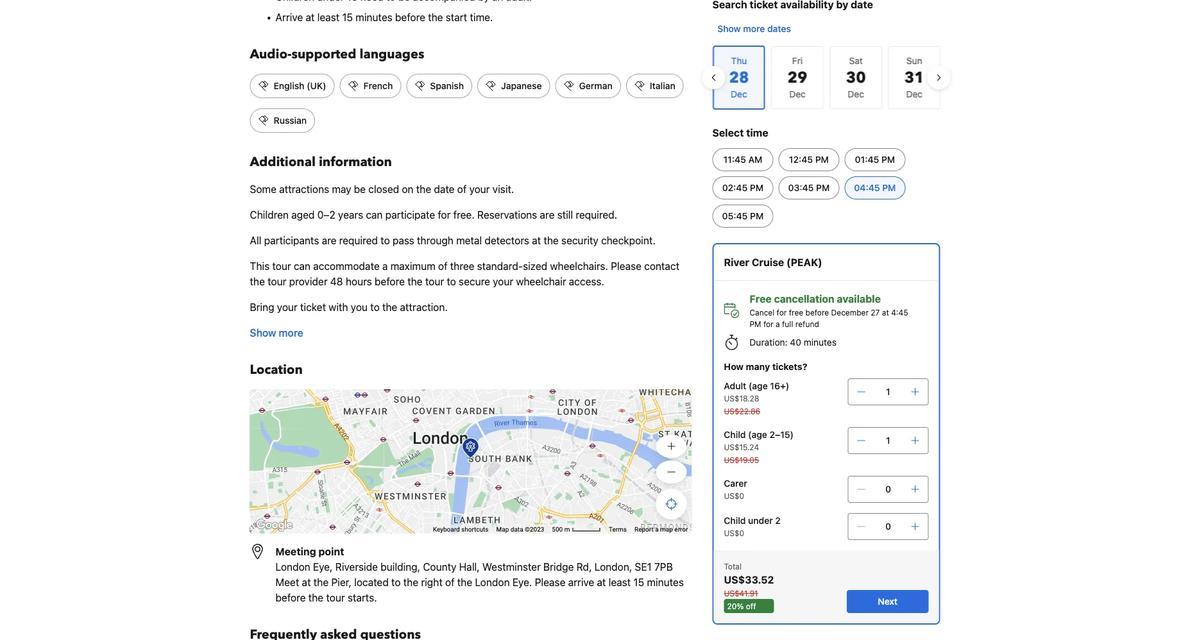 Task type: vqa. For each thing, say whether or not it's contained in the screenshot.
Dec corresponding to 29
yes



Task type: locate. For each thing, give the bounding box(es) containing it.
1 horizontal spatial your
[[469, 183, 490, 195]]

information
[[319, 153, 392, 171]]

1 vertical spatial (age
[[748, 430, 767, 440]]

pm for 02:45 pm
[[750, 183, 764, 193]]

1 vertical spatial more
[[279, 327, 303, 339]]

0 vertical spatial of
[[457, 183, 467, 195]]

1
[[886, 387, 891, 397], [886, 435, 891, 446]]

at inside free cancellation available cancel for free before december 27 at 4:45 pm for a full refund
[[882, 308, 889, 317]]

2 (age from the top
[[748, 430, 767, 440]]

0 vertical spatial london
[[276, 561, 310, 573]]

please inside meeting point london eye, riverside building, county hall, westminster bridge rd, london, se1 7pb meet at the pier, located to the right of the london eye.     please arrive at least 15 minutes before the tour starts.
[[535, 577, 566, 589]]

can up provider
[[294, 260, 311, 272]]

0 horizontal spatial london
[[276, 561, 310, 573]]

total us$33.52 us$41.91 20% off
[[724, 562, 774, 611]]

arrive
[[568, 577, 594, 589]]

all participants are required to pass through metal detectors at the security checkpoint.
[[250, 235, 656, 247]]

provider
[[289, 276, 328, 288]]

google image
[[253, 517, 295, 534]]

1 horizontal spatial 15
[[634, 577, 644, 589]]

(uk)
[[307, 81, 326, 91]]

(age for adult
[[749, 381, 768, 391]]

1 vertical spatial for
[[777, 308, 787, 317]]

1 horizontal spatial can
[[366, 209, 383, 221]]

2 0 from the top
[[886, 521, 891, 532]]

1 vertical spatial 0
[[886, 521, 891, 532]]

0 horizontal spatial please
[[535, 577, 566, 589]]

2 vertical spatial minutes
[[647, 577, 684, 589]]

are down 0–2 in the left top of the page
[[322, 235, 337, 247]]

at right 27
[[882, 308, 889, 317]]

tour down 'maximum'
[[425, 276, 444, 288]]

0 horizontal spatial show
[[250, 327, 276, 339]]

1 horizontal spatial for
[[764, 320, 774, 329]]

pm right 03:45
[[816, 183, 830, 193]]

2 horizontal spatial for
[[777, 308, 787, 317]]

1 horizontal spatial london
[[475, 577, 510, 589]]

0 vertical spatial least
[[317, 11, 340, 23]]

your down standard-
[[493, 276, 513, 288]]

child (age 2–15) us$15.24
[[724, 430, 794, 452]]

a left the full
[[776, 320, 780, 329]]

1 vertical spatial london
[[475, 577, 510, 589]]

am
[[749, 154, 763, 165]]

1 vertical spatial of
[[438, 260, 448, 272]]

1 (age from the top
[[749, 381, 768, 391]]

1 horizontal spatial show
[[718, 23, 741, 34]]

2 vertical spatial for
[[764, 320, 774, 329]]

1 vertical spatial child
[[724, 516, 746, 526]]

please down bridge
[[535, 577, 566, 589]]

how
[[724, 362, 744, 372]]

arrive at least 15 minutes before the start time.
[[276, 11, 493, 23]]

0 horizontal spatial for
[[438, 209, 451, 221]]

3 dec from the left
[[906, 89, 922, 99]]

1 child from the top
[[724, 430, 746, 440]]

are left still
[[540, 209, 555, 221]]

pm for 05:45 pm
[[750, 211, 764, 221]]

can right years
[[366, 209, 383, 221]]

metal
[[456, 235, 482, 247]]

fri
[[792, 56, 803, 66]]

1 vertical spatial least
[[609, 577, 631, 589]]

2 horizontal spatial dec
[[906, 89, 922, 99]]

at right meet on the left bottom of the page
[[302, 577, 311, 589]]

1 vertical spatial your
[[493, 276, 513, 288]]

0–2
[[317, 209, 335, 221]]

for up the full
[[777, 308, 787, 317]]

some attractions may be closed on the date of your visit.
[[250, 183, 514, 195]]

0 vertical spatial a
[[382, 260, 388, 272]]

0 horizontal spatial can
[[294, 260, 311, 272]]

more inside show more dates button
[[743, 23, 765, 34]]

bring
[[250, 301, 274, 313]]

20%
[[727, 602, 744, 611]]

pm right 01:45
[[882, 154, 895, 165]]

500
[[552, 526, 563, 534]]

river
[[724, 256, 750, 269]]

pm inside free cancellation available cancel for free before december 27 at 4:45 pm for a full refund
[[750, 320, 761, 329]]

0 horizontal spatial dec
[[789, 89, 806, 99]]

full
[[782, 320, 793, 329]]

pm right 05:45
[[750, 211, 764, 221]]

closed
[[368, 183, 399, 195]]

0 vertical spatial 1
[[886, 387, 891, 397]]

can
[[366, 209, 383, 221], [294, 260, 311, 272]]

select time
[[713, 127, 769, 139]]

fri 29 dec
[[787, 56, 807, 99]]

minutes up languages
[[356, 11, 393, 23]]

children aged 0–2 years can participate for free. reservations are still required.
[[250, 209, 617, 221]]

0 vertical spatial (age
[[749, 381, 768, 391]]

2 horizontal spatial your
[[493, 276, 513, 288]]

to left "pass"
[[381, 235, 390, 247]]

dec inside "fri 29 dec"
[[789, 89, 806, 99]]

before up refund
[[806, 308, 829, 317]]

of right the date
[[457, 183, 467, 195]]

pm for 12:45 pm
[[815, 154, 829, 165]]

15 up audio-supported languages
[[342, 11, 353, 23]]

1 vertical spatial us$0
[[724, 529, 744, 538]]

dec inside sat 30 dec
[[848, 89, 864, 99]]

1 horizontal spatial a
[[655, 526, 659, 534]]

for left free.
[[438, 209, 451, 221]]

2 vertical spatial a
[[655, 526, 659, 534]]

may
[[332, 183, 351, 195]]

1 vertical spatial show
[[250, 327, 276, 339]]

dec down 29
[[789, 89, 806, 99]]

dec inside sun 31 dec
[[906, 89, 922, 99]]

your inside this tour can accommodate a maximum of three standard-sized wheelchairs. please contact the tour provider 48 hours before the tour to secure your wheelchair access.
[[493, 276, 513, 288]]

500 m button
[[548, 525, 605, 534]]

0 vertical spatial please
[[611, 260, 642, 272]]

at right arrive
[[306, 11, 315, 23]]

refund
[[796, 320, 819, 329]]

show left dates
[[718, 23, 741, 34]]

adult (age 16+) us$18.28
[[724, 381, 789, 403]]

your left the visit.
[[469, 183, 490, 195]]

1 0 from the top
[[886, 484, 891, 495]]

with
[[329, 301, 348, 313]]

show inside button
[[250, 327, 276, 339]]

to inside meeting point london eye, riverside building, county hall, westminster bridge rd, london, se1 7pb meet at the pier, located to the right of the london eye.     please arrive at least 15 minutes before the tour starts.
[[391, 577, 401, 589]]

free cancellation available cancel for free before december 27 at 4:45 pm for a full refund
[[750, 293, 908, 329]]

off
[[746, 602, 756, 611]]

(age inside adult (age 16+) us$18.28
[[749, 381, 768, 391]]

04:45
[[854, 183, 880, 193]]

before up languages
[[395, 11, 425, 23]]

(age down many
[[749, 381, 768, 391]]

of right right at left
[[445, 577, 455, 589]]

(age inside child (age 2–15) us$15.24
[[748, 430, 767, 440]]

tour down pier,
[[326, 592, 345, 604]]

dec down the 30
[[848, 89, 864, 99]]

pm right 12:45
[[815, 154, 829, 165]]

before inside this tour can accommodate a maximum of three standard-sized wheelchairs. please contact the tour provider 48 hours before the tour to secure your wheelchair access.
[[375, 276, 405, 288]]

2 vertical spatial of
[[445, 577, 455, 589]]

maximum
[[391, 260, 436, 272]]

please down checkpoint.
[[611, 260, 642, 272]]

before down meet on the left bottom of the page
[[276, 592, 306, 604]]

1 vertical spatial please
[[535, 577, 566, 589]]

of left three
[[438, 260, 448, 272]]

supported
[[292, 46, 356, 63]]

least up supported on the top
[[317, 11, 340, 23]]

2 1 from the top
[[886, 435, 891, 446]]

29
[[787, 67, 807, 88]]

04:45 pm
[[854, 183, 896, 193]]

riverside
[[335, 561, 378, 573]]

pm down cancel
[[750, 320, 761, 329]]

dec for 31
[[906, 89, 922, 99]]

before inside meeting point london eye, riverside building, county hall, westminster bridge rd, london, se1 7pb meet at the pier, located to the right of the london eye.     please arrive at least 15 minutes before the tour starts.
[[276, 592, 306, 604]]

start
[[446, 11, 467, 23]]

of inside meeting point london eye, riverside building, county hall, westminster bridge rd, london, se1 7pb meet at the pier, located to the right of the london eye.     please arrive at least 15 minutes before the tour starts.
[[445, 577, 455, 589]]

be
[[354, 183, 366, 195]]

to inside this tour can accommodate a maximum of three standard-sized wheelchairs. please contact the tour provider 48 hours before the tour to secure your wheelchair access.
[[447, 276, 456, 288]]

child inside child (age 2–15) us$15.24
[[724, 430, 746, 440]]

tour
[[272, 260, 291, 272], [268, 276, 286, 288], [425, 276, 444, 288], [326, 592, 345, 604]]

1 1 from the top
[[886, 387, 891, 397]]

all
[[250, 235, 261, 247]]

2 child from the top
[[724, 516, 746, 526]]

0 vertical spatial show
[[718, 23, 741, 34]]

duration: 40 minutes
[[750, 337, 837, 348]]

more left dates
[[743, 23, 765, 34]]

40
[[790, 337, 801, 348]]

sun
[[906, 56, 922, 66]]

show for show more dates
[[718, 23, 741, 34]]

us$0 inside child under 2 us$0
[[724, 529, 744, 538]]

for down cancel
[[764, 320, 774, 329]]

0 vertical spatial child
[[724, 430, 746, 440]]

dec down 31
[[906, 89, 922, 99]]

2 horizontal spatial a
[[776, 320, 780, 329]]

region
[[702, 40, 951, 115]]

0 vertical spatial minutes
[[356, 11, 393, 23]]

pm right 02:45
[[750, 183, 764, 193]]

show
[[718, 23, 741, 34], [250, 327, 276, 339]]

1 vertical spatial a
[[776, 320, 780, 329]]

pm right 04:45
[[882, 183, 896, 193]]

a left map
[[655, 526, 659, 534]]

us$0 up total
[[724, 529, 744, 538]]

more down ticket
[[279, 327, 303, 339]]

before down 'maximum'
[[375, 276, 405, 288]]

(age
[[749, 381, 768, 391], [748, 430, 767, 440]]

minutes down refund
[[804, 337, 837, 348]]

1 us$0 from the top
[[724, 492, 744, 501]]

us$0
[[724, 492, 744, 501], [724, 529, 744, 538]]

map region
[[96, 265, 753, 593]]

1 vertical spatial 15
[[634, 577, 644, 589]]

us$18.28
[[724, 394, 759, 403]]

to down three
[[447, 276, 456, 288]]

audio-
[[250, 46, 292, 63]]

sun 31 dec
[[904, 56, 924, 99]]

2 vertical spatial your
[[277, 301, 298, 313]]

0 vertical spatial for
[[438, 209, 451, 221]]

show inside button
[[718, 23, 741, 34]]

0 horizontal spatial are
[[322, 235, 337, 247]]

sized
[[523, 260, 547, 272]]

0 horizontal spatial a
[[382, 260, 388, 272]]

least down london,
[[609, 577, 631, 589]]

meeting
[[276, 546, 316, 558]]

more inside show more button
[[279, 327, 303, 339]]

us$0 inside carer us$0
[[724, 492, 744, 501]]

1 vertical spatial 1
[[886, 435, 891, 446]]

a left 'maximum'
[[382, 260, 388, 272]]

aged
[[291, 209, 315, 221]]

1 vertical spatial can
[[294, 260, 311, 272]]

pm
[[815, 154, 829, 165], [882, 154, 895, 165], [750, 183, 764, 193], [816, 183, 830, 193], [882, 183, 896, 193], [750, 211, 764, 221], [750, 320, 761, 329]]

2–15)
[[770, 430, 794, 440]]

security
[[561, 235, 599, 247]]

0 vertical spatial 15
[[342, 11, 353, 23]]

15 down se1
[[634, 577, 644, 589]]

0 vertical spatial more
[[743, 23, 765, 34]]

available
[[837, 293, 881, 305]]

show more
[[250, 327, 303, 339]]

free
[[789, 308, 804, 317]]

2 dec from the left
[[848, 89, 864, 99]]

meet
[[276, 577, 299, 589]]

show down bring
[[250, 327, 276, 339]]

to down building,
[[391, 577, 401, 589]]

child inside child under 2 us$0
[[724, 516, 746, 526]]

your right bring
[[277, 301, 298, 313]]

27
[[871, 308, 880, 317]]

us$19.05
[[724, 456, 759, 465]]

1 dec from the left
[[789, 89, 806, 99]]

1 horizontal spatial least
[[609, 577, 631, 589]]

02:45 pm
[[722, 183, 764, 193]]

japanese
[[501, 81, 542, 91]]

0 vertical spatial 0
[[886, 484, 891, 495]]

0 vertical spatial us$0
[[724, 492, 744, 501]]

(age up us$15.24
[[748, 430, 767, 440]]

child
[[724, 430, 746, 440], [724, 516, 746, 526]]

2 us$0 from the top
[[724, 529, 744, 538]]

child left under
[[724, 516, 746, 526]]

2 horizontal spatial minutes
[[804, 337, 837, 348]]

through
[[417, 235, 454, 247]]

located
[[354, 577, 389, 589]]

0 horizontal spatial your
[[277, 301, 298, 313]]

child up us$15.24
[[724, 430, 746, 440]]

1 horizontal spatial more
[[743, 23, 765, 34]]

london down meeting
[[276, 561, 310, 573]]

05:45 pm
[[722, 211, 764, 221]]

map
[[496, 526, 509, 534]]

tour right the this
[[272, 260, 291, 272]]

1 horizontal spatial minutes
[[647, 577, 684, 589]]

minutes down 7pb
[[647, 577, 684, 589]]

at down london,
[[597, 577, 606, 589]]

1 horizontal spatial are
[[540, 209, 555, 221]]

1 horizontal spatial please
[[611, 260, 642, 272]]

london down 'westminster'
[[475, 577, 510, 589]]

0 vertical spatial are
[[540, 209, 555, 221]]

1 horizontal spatial dec
[[848, 89, 864, 99]]

us$0 down carer
[[724, 492, 744, 501]]

show for show more
[[250, 327, 276, 339]]

0 horizontal spatial more
[[279, 327, 303, 339]]



Task type: describe. For each thing, give the bounding box(es) containing it.
more for show more
[[279, 327, 303, 339]]

more for show more dates
[[743, 23, 765, 34]]

wheelchair
[[516, 276, 566, 288]]

pm for 03:45 pm
[[816, 183, 830, 193]]

show more button
[[250, 325, 303, 341]]

italian
[[650, 81, 676, 91]]

attractions
[[279, 183, 329, 195]]

accommodate
[[313, 260, 380, 272]]

dates
[[767, 23, 791, 34]]

show more dates
[[718, 23, 791, 34]]

0 horizontal spatial least
[[317, 11, 340, 23]]

0 vertical spatial can
[[366, 209, 383, 221]]

0 horizontal spatial 15
[[342, 11, 353, 23]]

terms link
[[609, 526, 627, 534]]

rd,
[[577, 561, 592, 573]]

se1
[[635, 561, 652, 573]]

48
[[330, 276, 343, 288]]

m
[[564, 526, 570, 534]]

years
[[338, 209, 363, 221]]

0 for child under 2
[[886, 521, 891, 532]]

pm for 04:45 pm
[[882, 183, 896, 193]]

7pb
[[654, 561, 673, 573]]

minutes inside meeting point london eye, riverside building, county hall, westminster bridge rd, london, se1 7pb meet at the pier, located to the right of the london eye.     please arrive at least 15 minutes before the tour starts.
[[647, 577, 684, 589]]

child under 2 us$0
[[724, 516, 781, 538]]

sat 30 dec
[[846, 56, 866, 99]]

tour inside meeting point london eye, riverside building, county hall, westminster bridge rd, london, se1 7pb meet at the pier, located to the right of the london eye.     please arrive at least 15 minutes before the tour starts.
[[326, 592, 345, 604]]

shortcuts
[[461, 526, 489, 534]]

map
[[660, 526, 673, 534]]

access.
[[569, 276, 604, 288]]

london,
[[595, 561, 632, 573]]

region containing 29
[[702, 40, 951, 115]]

time
[[746, 127, 769, 139]]

required
[[339, 235, 378, 247]]

03:45
[[788, 183, 814, 193]]

sat
[[849, 56, 863, 66]]

cancellation
[[774, 293, 835, 305]]

keyboard
[[433, 526, 460, 534]]

under
[[748, 516, 773, 526]]

03:45 pm
[[788, 183, 830, 193]]

of inside this tour can accommodate a maximum of three standard-sized wheelchairs. please contact the tour provider 48 hours before the tour to secure your wheelchair access.
[[438, 260, 448, 272]]

child for child under 2
[[724, 516, 746, 526]]

please inside this tour can accommodate a maximum of three standard-sized wheelchairs. please contact the tour provider 48 hours before the tour to secure your wheelchair access.
[[611, 260, 642, 272]]

county
[[423, 561, 457, 573]]

languages
[[360, 46, 424, 63]]

500 m
[[552, 526, 572, 534]]

secure
[[459, 276, 490, 288]]

1 for child (age 2–15)
[[886, 435, 891, 446]]

participate
[[385, 209, 435, 221]]

french
[[364, 81, 393, 91]]

terms
[[609, 526, 627, 534]]

checkpoint.
[[601, 235, 656, 247]]

bring your ticket with you to the attraction.
[[250, 301, 448, 313]]

on
[[402, 183, 414, 195]]

december
[[831, 308, 869, 317]]

before inside free cancellation available cancel for free before december 27 at 4:45 pm for a full refund
[[806, 308, 829, 317]]

us$41.91
[[724, 589, 758, 598]]

dec for 30
[[848, 89, 864, 99]]

hall,
[[459, 561, 480, 573]]

meeting point london eye, riverside building, county hall, westminster bridge rd, london, se1 7pb meet at the pier, located to the right of the london eye.     please arrive at least 15 minutes before the tour starts.
[[276, 546, 684, 604]]

next button
[[847, 590, 929, 613]]

carer us$0
[[724, 478, 748, 501]]

detectors
[[485, 235, 529, 247]]

carer
[[724, 478, 748, 489]]

(peak)
[[787, 256, 822, 269]]

at up sized
[[532, 235, 541, 247]]

building,
[[381, 561, 420, 573]]

many
[[746, 362, 770, 372]]

pm for 01:45 pm
[[882, 154, 895, 165]]

0 vertical spatial your
[[469, 183, 490, 195]]

english (uk)
[[274, 81, 326, 91]]

pier,
[[331, 577, 352, 589]]

free
[[750, 293, 772, 305]]

tickets?
[[772, 362, 807, 372]]

child for child (age 2–15)
[[724, 430, 746, 440]]

1 vertical spatial are
[[322, 235, 337, 247]]

river cruise (peak)
[[724, 256, 822, 269]]

a inside this tour can accommodate a maximum of three standard-sized wheelchairs. please contact the tour provider 48 hours before the tour to secure your wheelchair access.
[[382, 260, 388, 272]]

31
[[904, 67, 924, 88]]

next
[[878, 596, 898, 607]]

least inside meeting point london eye, riverside building, county hall, westminster bridge rd, london, se1 7pb meet at the pier, located to the right of the london eye.     please arrive at least 15 minutes before the tour starts.
[[609, 577, 631, 589]]

eye,
[[313, 561, 333, 573]]

keyboard shortcuts button
[[433, 525, 489, 534]]

to right you
[[370, 301, 380, 313]]

russian
[[274, 115, 307, 126]]

(age for child
[[748, 430, 767, 440]]

point
[[319, 546, 344, 558]]

this
[[250, 260, 270, 272]]

duration:
[[750, 337, 788, 348]]

30
[[846, 67, 866, 88]]

us$15.24
[[724, 443, 759, 452]]

0 horizontal spatial minutes
[[356, 11, 393, 23]]

contact
[[644, 260, 680, 272]]

free.
[[453, 209, 475, 221]]

16+)
[[770, 381, 789, 391]]

us$33.52
[[724, 574, 774, 586]]

reservations
[[477, 209, 537, 221]]

ticket
[[300, 301, 326, 313]]

select
[[713, 127, 744, 139]]

data
[[511, 526, 523, 534]]

us$22.86
[[724, 407, 761, 416]]

02:45
[[722, 183, 748, 193]]

1 vertical spatial minutes
[[804, 337, 837, 348]]

12:45
[[789, 154, 813, 165]]

standard-
[[477, 260, 523, 272]]

location
[[250, 361, 303, 379]]

tour down the this
[[268, 276, 286, 288]]

15 inside meeting point london eye, riverside building, county hall, westminster bridge rd, london, se1 7pb meet at the pier, located to the right of the london eye.     please arrive at least 15 minutes before the tour starts.
[[634, 577, 644, 589]]

dec for 29
[[789, 89, 806, 99]]

0 for carer
[[886, 484, 891, 495]]

this tour can accommodate a maximum of three standard-sized wheelchairs. please contact the tour provider 48 hours before the tour to secure your wheelchair access.
[[250, 260, 680, 288]]

1 for adult (age 16+)
[[886, 387, 891, 397]]

a inside free cancellation available cancel for free before december 27 at 4:45 pm for a full refund
[[776, 320, 780, 329]]

can inside this tour can accommodate a maximum of three standard-sized wheelchairs. please contact the tour provider 48 hours before the tour to secure your wheelchair access.
[[294, 260, 311, 272]]

show more dates button
[[713, 17, 796, 40]]



